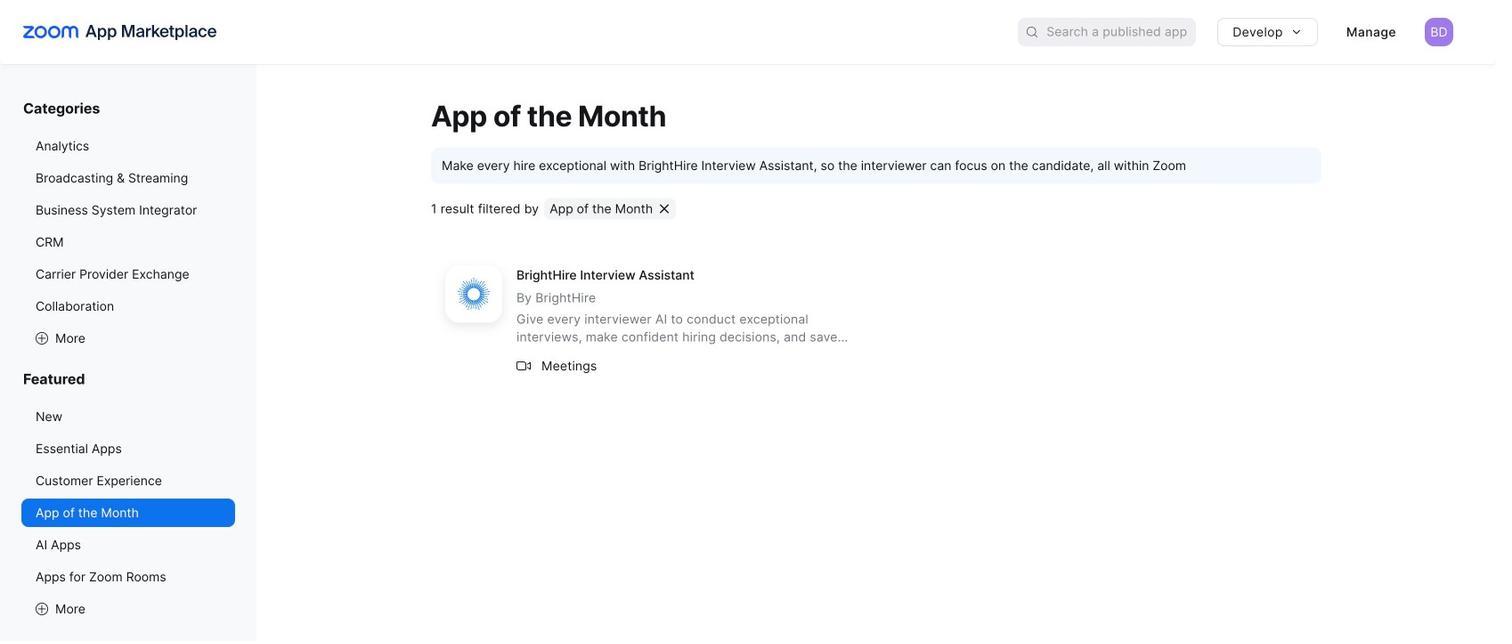 Task type: describe. For each thing, give the bounding box(es) containing it.
search a published app element
[[1019, 18, 1197, 46]]

current user is barb dwyer element
[[1426, 18, 1454, 46]]



Task type: locate. For each thing, give the bounding box(es) containing it.
banner
[[0, 0, 1497, 64]]

Search text field
[[1047, 19, 1197, 45]]



